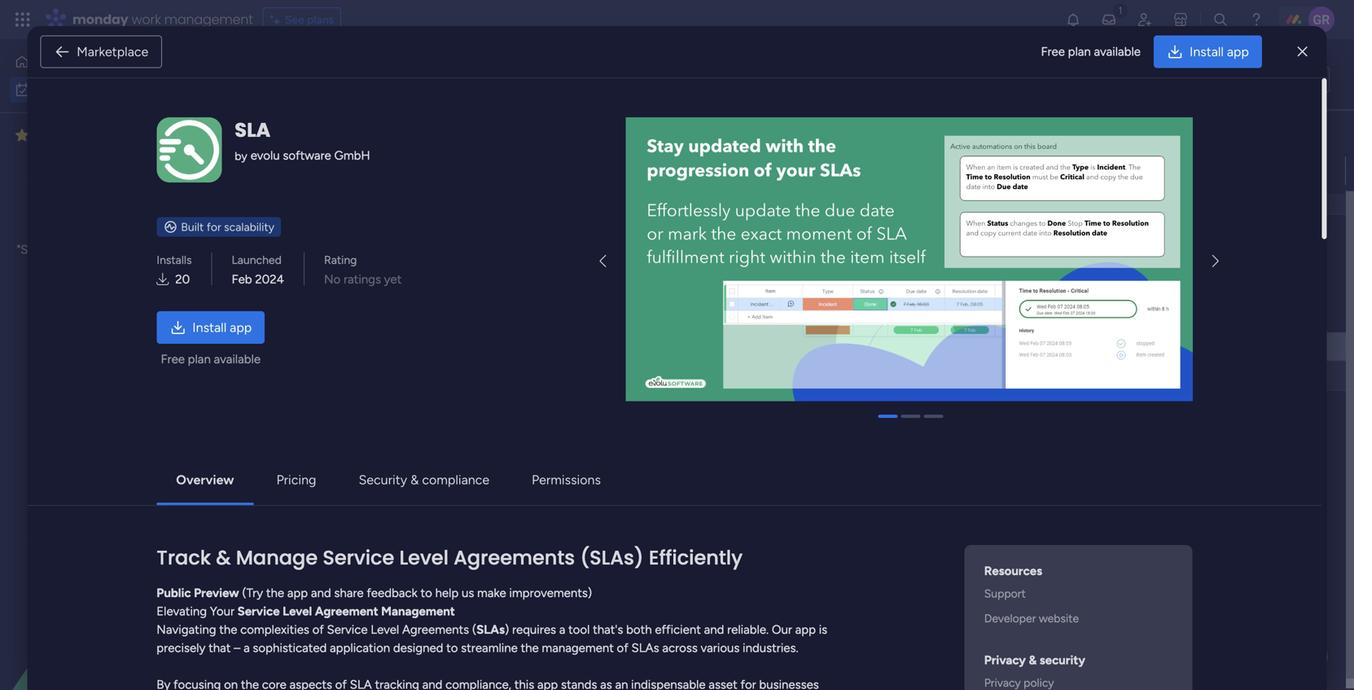 Task type: locate. For each thing, give the bounding box(es) containing it.
customize
[[609, 135, 664, 149]]

0 vertical spatial of
[[313, 622, 324, 637]]

0 vertical spatial to
[[421, 586, 432, 600]]

0 vertical spatial yet
[[149, 224, 167, 239]]

slas
[[477, 622, 505, 637], [632, 641, 660, 655]]

2 vertical spatial 0
[[399, 545, 406, 559]]

0 vertical spatial level
[[400, 544, 449, 571]]

level up complexities
[[283, 604, 312, 619]]

2 group from the top
[[725, 306, 757, 320]]

a
[[335, 541, 345, 562], [559, 622, 566, 637], [244, 641, 250, 655]]

management inside ) requires a tool that's both efficient and reliable. our app is precisely that – a sophisticated application designed to streamline the management of slas across various industries.
[[542, 641, 614, 655]]

0 vertical spatial do
[[716, 166, 729, 179]]

& up the preview
[[216, 544, 231, 571]]

yet inside 'rating no ratings yet'
[[384, 272, 402, 287]]

rating
[[324, 253, 357, 267]]

a right –
[[244, 641, 250, 655]]

0 vertical spatial people
[[1017, 130, 1052, 144]]

privacy left policy
[[985, 676, 1021, 689]]

free plan available
[[1042, 44, 1141, 59], [161, 352, 261, 366]]

designed
[[393, 641, 444, 655]]

install for install app button to the bottom
[[193, 320, 227, 335]]

to inside ) requires a tool that's both efficient and reliable. our app is precisely that – a sophisticated application designed to streamline the management of slas across various industries.
[[447, 641, 458, 655]]

no down rating at top left
[[324, 272, 341, 287]]

share
[[334, 586, 364, 600]]

install app down the feb
[[193, 320, 252, 335]]

a left tool
[[559, 622, 566, 637]]

1 vertical spatial and
[[704, 622, 725, 637]]

see
[[285, 13, 304, 26]]

1 vertical spatial of
[[617, 641, 629, 655]]

0 right today
[[335, 252, 342, 266]]

available down 'update feed' image on the top of the page
[[1095, 44, 1141, 59]]

available down the feb
[[214, 352, 261, 366]]

2 vertical spatial items
[[409, 545, 437, 559]]

(try
[[242, 586, 263, 600]]

0 vertical spatial that
[[123, 242, 145, 257]]

1 vertical spatial to
[[447, 641, 458, 655]]

0 horizontal spatial a
[[244, 641, 250, 655]]

install app button down 20
[[157, 311, 265, 344]]

1 vertical spatial date
[[1128, 306, 1153, 320]]

efficiently
[[649, 544, 743, 571]]

items up "help"
[[409, 545, 437, 559]]

1 horizontal spatial free
[[1042, 44, 1066, 59]]

to left "help"
[[421, 586, 432, 600]]

the down your at the left bottom of page
[[219, 622, 237, 637]]

yet right ratings
[[384, 272, 402, 287]]

home
[[36, 55, 67, 69]]

and up the various
[[704, 622, 725, 637]]

/ right today
[[324, 248, 331, 268]]

screenshot image
[[626, 117, 1193, 401]]

items right pricing
[[336, 487, 364, 501]]

2 horizontal spatial 0
[[399, 545, 406, 559]]

1 vertical spatial yet
[[384, 272, 402, 287]]

0 horizontal spatial management
[[164, 10, 253, 29]]

items for later /
[[336, 487, 364, 501]]

0 horizontal spatial no
[[41, 224, 57, 239]]

feb
[[232, 272, 252, 287]]

1 horizontal spatial install app button
[[1154, 35, 1263, 68]]

0 horizontal spatial free
[[161, 352, 185, 366]]

evolu
[[251, 148, 280, 163]]

1 vertical spatial level
[[283, 604, 312, 619]]

1 vertical spatial available
[[214, 352, 261, 366]]

0 horizontal spatial install
[[193, 320, 227, 335]]

slas up "streamline"
[[477, 622, 505, 637]]

1 horizontal spatial available
[[1095, 44, 1141, 59]]

0 vertical spatial management
[[866, 165, 934, 179]]

board
[[885, 306, 915, 320]]

to right designed
[[447, 641, 458, 655]]

app down search everything icon
[[1228, 44, 1250, 59]]

/ for later
[[314, 482, 322, 503]]

security & compliance button
[[346, 463, 503, 496]]

help image
[[1249, 11, 1265, 28]]

0 vertical spatial &
[[411, 472, 419, 487]]

2 vertical spatial service
[[327, 622, 368, 637]]

slas down both
[[632, 641, 660, 655]]

level down public preview (try the app and share feedback to help us make improvements) elevating your service level agreement management
[[371, 622, 399, 637]]

1 vertical spatial group
[[725, 306, 757, 320]]

no favorite boards yet "star" any board so that you can easily access it later
[[17, 224, 191, 275]]

it
[[124, 261, 131, 275]]

items inside without a date / 0 items
[[409, 545, 437, 559]]

of inside ) requires a tool that's both efficient and reliable. our app is precisely that – a sophisticated application designed to streamline the management of slas across various industries.
[[617, 641, 629, 655]]

no
[[41, 224, 57, 239], [324, 272, 341, 287]]

1 group from the top
[[725, 130, 757, 144]]

built for scalability element
[[157, 217, 281, 236]]

public preview (try the app and share feedback to help us make improvements) elevating your service level agreement management
[[157, 586, 592, 619]]

1 horizontal spatial management
[[542, 641, 614, 655]]

0 vertical spatial date
[[1128, 130, 1153, 144]]

0 vertical spatial slas
[[477, 622, 505, 637]]

and inside public preview (try the app and share feedback to help us make improvements) elevating your service level agreement management
[[311, 586, 331, 600]]

2 to-do from the top
[[700, 342, 729, 355]]

& inside privacy & security privacy policy
[[1029, 653, 1037, 667]]

1 vertical spatial the
[[219, 622, 237, 637]]

date
[[349, 541, 384, 562]]

1 horizontal spatial to
[[447, 641, 458, 655]]

service up share
[[323, 544, 395, 571]]

level up "help"
[[400, 544, 449, 571]]

0 inside today / 0 items
[[335, 252, 342, 266]]

today / 0 items
[[274, 248, 373, 268]]

0 horizontal spatial &
[[216, 544, 231, 571]]

yet inside "no favorite boards yet "star" any board so that you can easily access it later"
[[149, 224, 167, 239]]

1 vertical spatial management
[[542, 641, 614, 655]]

2 vertical spatial &
[[1029, 653, 1037, 667]]

0 vertical spatial items
[[345, 252, 373, 266]]

items inside later / 0 items
[[336, 487, 364, 501]]

that left –
[[209, 641, 231, 655]]

level
[[400, 544, 449, 571], [283, 604, 312, 619], [371, 622, 399, 637]]

1 horizontal spatial of
[[617, 641, 629, 655]]

monday work management
[[73, 10, 253, 29]]

gmbh
[[334, 148, 370, 163]]

pricing button
[[264, 463, 329, 496]]

2 horizontal spatial &
[[1029, 653, 1037, 667]]

access
[[83, 261, 121, 275]]

2 vertical spatial the
[[521, 641, 539, 655]]

install app button down search everything icon
[[1154, 35, 1263, 68]]

make
[[477, 586, 507, 600]]

0 vertical spatial management
[[164, 10, 253, 29]]

jan 23
[[1125, 164, 1156, 177]]

0 vertical spatial group
[[725, 130, 757, 144]]

1 horizontal spatial yet
[[384, 272, 402, 287]]

installs
[[157, 253, 192, 267]]

date up jan 23
[[1128, 130, 1153, 144]]

8
[[1147, 340, 1154, 353]]

1 people from the top
[[1017, 130, 1052, 144]]

app left is
[[796, 622, 816, 637]]

/ right the "overdue"
[[341, 130, 348, 151]]

later
[[134, 261, 158, 275]]

group
[[725, 130, 757, 144], [725, 306, 757, 320]]

0 vertical spatial to-
[[700, 166, 716, 179]]

2 date from the top
[[1128, 306, 1153, 320]]

project management
[[827, 165, 934, 179], [827, 341, 934, 355]]

1 vertical spatial no
[[324, 272, 341, 287]]

search everything image
[[1213, 11, 1229, 28]]

plan
[[1069, 44, 1091, 59], [188, 352, 211, 366]]

1 vertical spatial project management
[[827, 341, 934, 355]]

0 vertical spatial free
[[1042, 44, 1066, 59]]

1 vertical spatial 0
[[325, 487, 333, 501]]

yet for boards
[[149, 224, 167, 239]]

reliable.
[[728, 622, 769, 637]]

items for today /
[[345, 252, 373, 266]]

requires
[[512, 622, 556, 637]]

developer
[[985, 611, 1037, 625]]

service down agreement
[[327, 622, 368, 637]]

1 vertical spatial slas
[[632, 641, 660, 655]]

that's
[[593, 622, 624, 637]]

2 vertical spatial management
[[381, 604, 455, 619]]

0 vertical spatial project management link
[[824, 157, 975, 185]]

/ right later
[[314, 482, 322, 503]]

app
[[1228, 44, 1250, 59], [230, 320, 252, 335], [287, 586, 308, 600], [796, 622, 816, 637]]

1 project management from the top
[[827, 165, 934, 179]]

0 horizontal spatial 0
[[325, 487, 333, 501]]

no inside 'rating no ratings yet'
[[324, 272, 341, 287]]

None search field
[[309, 129, 457, 155]]

0 inside later / 0 items
[[325, 487, 333, 501]]

1 vertical spatial free
[[161, 352, 185, 366]]

2 people from the top
[[1017, 306, 1052, 320]]

0 horizontal spatial install app button
[[157, 311, 265, 344]]

of up the sophisticated
[[313, 622, 324, 637]]

that inside "no favorite boards yet "star" any board so that you can easily access it later"
[[123, 242, 145, 257]]

1 to-do from the top
[[700, 166, 729, 179]]

yet up you
[[149, 224, 167, 239]]

free
[[1042, 44, 1066, 59], [161, 352, 185, 366]]

1 horizontal spatial the
[[266, 586, 284, 600]]

&
[[411, 472, 419, 487], [216, 544, 231, 571], [1029, 653, 1037, 667]]

the down requires
[[521, 641, 539, 655]]

of
[[313, 622, 324, 637], [617, 641, 629, 655]]

agreement
[[315, 604, 379, 619]]

0 vertical spatial to-do
[[700, 166, 729, 179]]

precisely
[[157, 641, 206, 655]]

1 horizontal spatial 0
[[335, 252, 342, 266]]

1 horizontal spatial install
[[1190, 44, 1224, 59]]

industries.
[[743, 641, 799, 655]]

the right (try
[[266, 586, 284, 600]]

select product image
[[15, 11, 31, 28]]

yet for ratings
[[384, 272, 402, 287]]

1 vertical spatial plan
[[188, 352, 211, 366]]

privacy up policy
[[985, 653, 1026, 667]]

0 vertical spatial privacy
[[985, 653, 1026, 667]]

& for track
[[216, 544, 231, 571]]

1 vertical spatial install app
[[193, 320, 252, 335]]

0 vertical spatial the
[[266, 586, 284, 600]]

management down tool
[[542, 641, 614, 655]]

0 vertical spatial no
[[41, 224, 57, 239]]

0 right date
[[399, 545, 406, 559]]

that
[[123, 242, 145, 257], [209, 641, 231, 655]]

sla
[[235, 116, 271, 144]]

1 vertical spatial privacy
[[985, 676, 1021, 689]]

later / 0 items
[[274, 482, 364, 503]]

us
[[462, 586, 474, 600]]

items inside today / 0 items
[[345, 252, 373, 266]]

of down that's
[[617, 641, 629, 655]]

yet
[[149, 224, 167, 239], [384, 272, 402, 287]]

app down manage on the left bottom
[[287, 586, 308, 600]]

do
[[716, 166, 729, 179], [716, 342, 729, 355]]

agreements up make
[[454, 544, 575, 571]]

1 vertical spatial people
[[1017, 306, 1052, 320]]

track
[[157, 544, 211, 571]]

our
[[772, 622, 793, 637]]

0 vertical spatial service
[[323, 544, 395, 571]]

later
[[274, 482, 310, 503]]

& up policy
[[1029, 653, 1037, 667]]

v2 overdue deadline image
[[1089, 163, 1102, 178]]

0 right pricing
[[325, 487, 333, 501]]

home option
[[10, 49, 198, 75]]

management for 2nd project management link from the bottom of the page
[[866, 165, 934, 179]]

items up ratings
[[345, 252, 373, 266]]

0 horizontal spatial available
[[214, 352, 261, 366]]

1 horizontal spatial plan
[[1069, 44, 1091, 59]]

install app down search everything icon
[[1190, 44, 1250, 59]]

jan
[[1125, 164, 1141, 177]]

0 vertical spatial free plan available
[[1042, 44, 1141, 59]]

0 vertical spatial available
[[1095, 44, 1141, 59]]

marketplace button
[[40, 35, 162, 68]]

project management for second project management link
[[827, 341, 934, 355]]

/ for today
[[324, 248, 331, 268]]

across
[[663, 641, 698, 655]]

overdue /
[[274, 130, 352, 151]]

management
[[866, 165, 934, 179], [866, 341, 934, 355], [381, 604, 455, 619]]

1 vertical spatial project management link
[[824, 333, 975, 360]]

0 horizontal spatial and
[[311, 586, 331, 600]]

install app button
[[1154, 35, 1263, 68], [157, 311, 265, 344]]

1 project management link from the top
[[824, 157, 975, 185]]

app inside ) requires a tool that's both efficient and reliable. our app is precisely that – a sophisticated application designed to streamline the management of slas across various industries.
[[796, 622, 816, 637]]

and
[[311, 586, 331, 600], [704, 622, 725, 637]]

mar 8
[[1127, 340, 1154, 353]]

1 horizontal spatial &
[[411, 472, 419, 487]]

1 vertical spatial management
[[866, 341, 934, 355]]

no up the any
[[41, 224, 57, 239]]

0 vertical spatial a
[[335, 541, 345, 562]]

0 vertical spatial install app
[[1190, 44, 1250, 59]]

project for second project management link
[[827, 341, 864, 355]]

1 horizontal spatial no
[[324, 272, 341, 287]]

2 to- from the top
[[700, 342, 716, 355]]

manage
[[236, 544, 318, 571]]

management inside public preview (try the app and share feedback to help us make improvements) elevating your service level agreement management
[[381, 604, 455, 619]]

that up 'it'
[[123, 242, 145, 257]]

& inside button
[[411, 472, 419, 487]]

security
[[1040, 653, 1086, 667]]

1 vertical spatial a
[[559, 622, 566, 637]]

0 horizontal spatial that
[[123, 242, 145, 257]]

install
[[1190, 44, 1224, 59], [193, 320, 227, 335]]

0 vertical spatial 0
[[335, 252, 342, 266]]

preview
[[194, 586, 239, 600]]

0 horizontal spatial yet
[[149, 224, 167, 239]]

agreements up designed
[[402, 622, 469, 637]]

0 vertical spatial agreements
[[454, 544, 575, 571]]

dapulse x slim image
[[1298, 42, 1308, 62]]

and left share
[[311, 586, 331, 600]]

lottie animation element
[[0, 525, 208, 690]]

management right work
[[164, 10, 253, 29]]

project for 2nd project management link from the bottom of the page
[[827, 165, 864, 179]]

1 horizontal spatial and
[[704, 622, 725, 637]]

& right security
[[411, 472, 419, 487]]

0 horizontal spatial free plan available
[[161, 352, 261, 366]]

a left date
[[335, 541, 345, 562]]

service
[[323, 544, 395, 571], [238, 604, 280, 619], [327, 622, 368, 637]]

0 vertical spatial plan
[[1069, 44, 1091, 59]]

built
[[181, 220, 204, 234]]

to-
[[700, 166, 716, 179], [700, 342, 716, 355]]

software
[[283, 148, 331, 163]]

0 vertical spatial install
[[1190, 44, 1224, 59]]

1 horizontal spatial that
[[209, 641, 231, 655]]

2 project management from the top
[[827, 341, 934, 355]]

1 vertical spatial items
[[336, 487, 364, 501]]

greg robinson image
[[1309, 7, 1335, 33]]

agreements
[[454, 544, 575, 571], [402, 622, 469, 637]]

date up mar 8
[[1128, 306, 1153, 320]]

available
[[1095, 44, 1141, 59], [214, 352, 261, 366]]

service down (try
[[238, 604, 280, 619]]

1 vertical spatial to-
[[700, 342, 716, 355]]



Task type: vqa. For each thing, say whether or not it's contained in the screenshot.
update...
no



Task type: describe. For each thing, give the bounding box(es) containing it.
2024
[[255, 272, 284, 287]]

resources
[[985, 564, 1043, 578]]

board
[[72, 242, 104, 257]]

app inside public preview (try the app and share feedback to help us make improvements) elevating your service level agreement management
[[287, 586, 308, 600]]

app logo image
[[157, 117, 222, 182]]

scalability
[[224, 220, 275, 234]]

service inside public preview (try the app and share feedback to help us make improvements) elevating your service level agreement management
[[238, 604, 280, 619]]

security & compliance
[[359, 472, 490, 487]]

2 vertical spatial level
[[371, 622, 399, 637]]

new item button
[[240, 129, 302, 155]]

1 horizontal spatial free plan available
[[1042, 44, 1141, 59]]

without
[[274, 541, 332, 562]]

notifications image
[[1066, 11, 1082, 28]]

work
[[132, 10, 161, 29]]

sophisticated
[[253, 641, 327, 655]]

rating no ratings yet
[[324, 253, 402, 287]]

0 for later /
[[325, 487, 333, 501]]

1 vertical spatial agreements
[[402, 622, 469, 637]]

) requires a tool that's both efficient and reliable. our app is precisely that – a sophisticated application designed to streamline the management of slas across various industries.
[[157, 622, 828, 655]]

permissions
[[532, 472, 601, 487]]

public
[[157, 586, 191, 600]]

0 horizontal spatial slas
[[477, 622, 505, 637]]

list
[[1308, 73, 1323, 87]]

monday
[[73, 10, 128, 29]]

support
[[985, 586, 1026, 600]]

easily
[[49, 261, 80, 275]]

mar
[[1127, 340, 1145, 353]]

and inside ) requires a tool that's both efficient and reliable. our app is precisely that – a sophisticated application designed to streamline the management of slas across various industries.
[[704, 622, 725, 637]]

no inside "no favorite boards yet "star" any board so that you can easily access it later"
[[41, 224, 57, 239]]

launched feb 2024
[[232, 253, 284, 287]]

feedback
[[367, 586, 418, 600]]

app down the feb
[[230, 320, 252, 335]]

the inside public preview (try the app and share feedback to help us make improvements) elevating your service level agreement management
[[266, 586, 284, 600]]

customize button
[[583, 129, 671, 155]]

2 project management link from the top
[[824, 333, 975, 360]]

favorite
[[60, 224, 104, 239]]

1 to- from the top
[[700, 166, 716, 179]]

level inside public preview (try the app and share feedback to help us make improvements) elevating your service level agreement management
[[283, 604, 312, 619]]

v2 download image
[[157, 270, 169, 289]]

my
[[240, 62, 278, 98]]

application
[[330, 641, 390, 655]]

2 privacy from the top
[[985, 676, 1021, 689]]

you
[[148, 242, 168, 257]]

without a date / 0 items
[[274, 541, 437, 562]]

streamline
[[461, 641, 518, 655]]

Filter dashboard by text search field
[[309, 129, 457, 155]]

invite members image
[[1137, 11, 1154, 28]]

new
[[246, 135, 270, 149]]

sla by evolu software gmbh
[[235, 116, 370, 163]]

overview
[[176, 472, 234, 487]]

boards
[[107, 224, 146, 239]]

so
[[107, 242, 120, 257]]

0 horizontal spatial install app
[[193, 320, 252, 335]]

can
[[171, 242, 191, 257]]

by
[[235, 149, 247, 163]]

1 horizontal spatial install app
[[1190, 44, 1250, 59]]

overdue
[[274, 130, 337, 151]]

developer website
[[985, 611, 1080, 625]]

both
[[627, 622, 652, 637]]

1 date from the top
[[1128, 130, 1153, 144]]

to do list button
[[1247, 67, 1330, 93]]

0 horizontal spatial of
[[313, 622, 324, 637]]

1 do from the top
[[716, 166, 729, 179]]

2 do from the top
[[716, 342, 729, 355]]

1 vertical spatial install app button
[[157, 311, 265, 344]]

management for second project management link
[[866, 341, 934, 355]]

1 vertical spatial free plan available
[[161, 352, 261, 366]]

1 privacy from the top
[[985, 653, 1026, 667]]

update feed image
[[1101, 11, 1118, 28]]

work
[[284, 62, 350, 98]]

efficient
[[655, 622, 701, 637]]

pricing
[[277, 472, 316, 487]]

& for privacy
[[1029, 653, 1037, 667]]

that inside ) requires a tool that's both efficient and reliable. our app is precisely that – a sophisticated application designed to streamline the management of slas across various industries.
[[209, 641, 231, 655]]

marketplace arrow left image
[[600, 255, 606, 268]]

improvements)
[[510, 586, 592, 600]]

0 inside without a date / 0 items
[[399, 545, 406, 559]]

install for the top install app button
[[1190, 44, 1224, 59]]

resources support
[[985, 564, 1043, 600]]

permissions button
[[519, 463, 614, 496]]

23
[[1144, 164, 1156, 177]]

your
[[210, 604, 235, 619]]

project management for 2nd project management link from the bottom of the page
[[827, 165, 934, 179]]

new item
[[246, 135, 296, 149]]

lottie animation image
[[0, 525, 208, 690]]

& for security
[[411, 472, 419, 487]]

is
[[819, 622, 828, 637]]

/ for overdue
[[341, 130, 348, 151]]

compliance
[[422, 472, 490, 487]]

slas inside ) requires a tool that's both efficient and reliable. our app is precisely that – a sophisticated application designed to streamline the management of slas across various industries.
[[632, 641, 660, 655]]

complexities
[[240, 622, 310, 637]]

tool
[[569, 622, 590, 637]]

plans
[[307, 13, 334, 26]]

overview button
[[163, 463, 247, 496]]

item
[[273, 135, 296, 149]]

ratings
[[344, 272, 381, 287]]

navigating
[[157, 622, 216, 637]]

to inside public preview (try the app and share feedback to help us make improvements) elevating your service level agreement management
[[421, 586, 432, 600]]

any
[[50, 242, 69, 257]]

monday marketplace image
[[1173, 11, 1189, 28]]

elevating
[[157, 604, 207, 619]]

marketplace arrow right image
[[1213, 255, 1219, 268]]

2 horizontal spatial a
[[559, 622, 566, 637]]

home link
[[10, 49, 198, 75]]

track & manage service level agreements (slas) efficiently
[[157, 544, 743, 571]]

0 for today /
[[335, 252, 342, 266]]

)
[[505, 622, 509, 637]]

20
[[175, 272, 190, 287]]

to
[[1277, 73, 1289, 87]]

various
[[701, 641, 740, 655]]

to do list
[[1277, 73, 1323, 87]]

1 image
[[1114, 1, 1128, 19]]

0 vertical spatial install app button
[[1154, 35, 1263, 68]]

workspaces selection and actions image
[[15, 125, 28, 145]]

the inside ) requires a tool that's both efficient and reliable. our app is precisely that – a sophisticated application designed to streamline the management of slas across various industries.
[[521, 641, 539, 655]]

/ right date
[[387, 541, 395, 562]]

2 vertical spatial a
[[244, 641, 250, 655]]

website
[[1039, 611, 1080, 625]]

do
[[1292, 73, 1305, 87]]

marketplace
[[77, 44, 148, 59]]

security
[[359, 472, 407, 487]]

(slas)
[[580, 544, 644, 571]]



